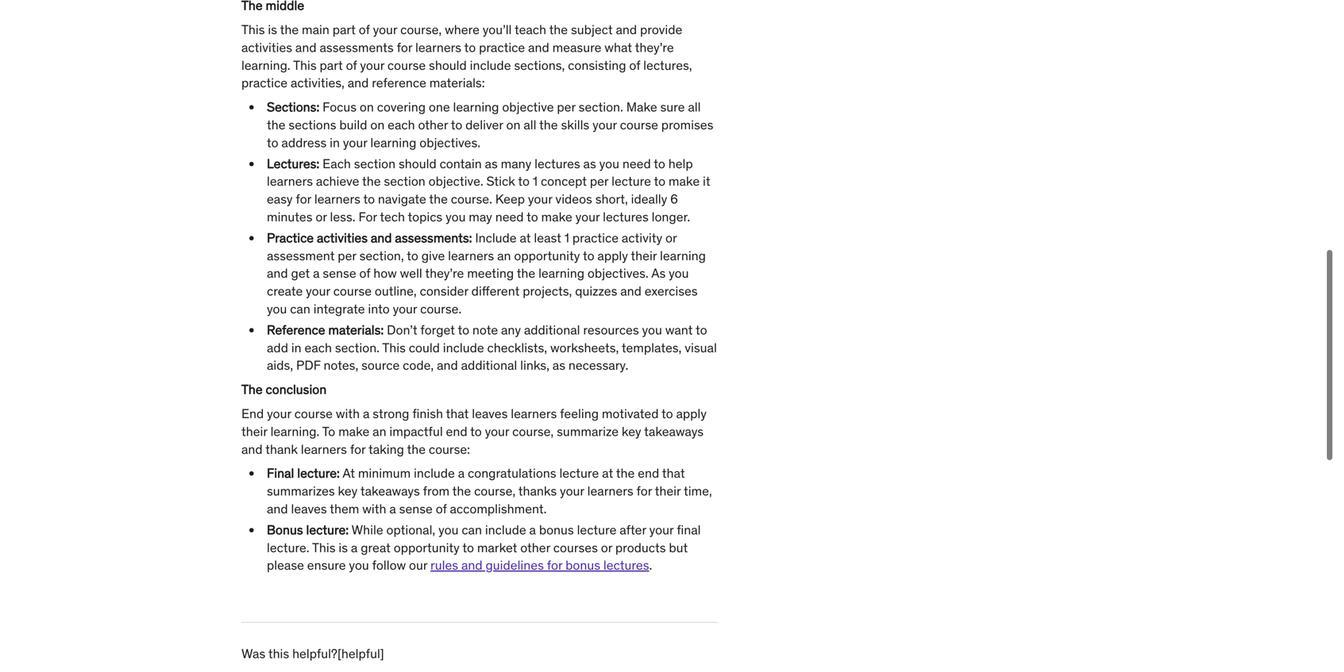 Task type: vqa. For each thing, say whether or not it's contained in the screenshot.
the "learning." inside the This is the main part of your course, where you'll teach the subject and provide activities and assessments for learners to practice and measure what they're learning. This part of your course should include sections, consisting of lectures, practice activities, and reference materials:
yes



Task type: describe. For each thing, give the bounding box(es) containing it.
into
[[368, 301, 390, 317]]

they're inside 'include at least 1 practice activity or assessment per section, to give learners an opportunity to apply their learning and get a sense of how well they're meeting the learning objectives. as you create your course outline, consider different projects, quizzes and exercises you can integrate into your course.'
[[425, 266, 464, 282]]

should inside this is the main part of your course, where you'll teach the subject and provide activities and assessments for learners to practice and measure what they're learning. this part of your course should include sections, consisting of lectures, practice activities, and reference materials:
[[429, 57, 467, 73]]

promises
[[662, 117, 714, 133]]

an inside the conclusion end your course with a strong finish that leaves learners feeling motivated to apply their learning. to make an impactful end to your course, summarize key takeaways and thank learners for taking the course:
[[373, 424, 387, 440]]

lecture inside at minimum include a congratulations lecture at the end that summarizes key takeaways from the course, thanks your learners for their time, and leaves them with a sense of accomplishment.
[[560, 466, 599, 482]]

learners inside at minimum include a congratulations lecture at the end that summarizes key takeaways from the course, thanks your learners for their time, and leaves them with a sense of accomplishment.
[[588, 483, 634, 500]]

main
[[302, 21, 330, 38]]

address
[[282, 135, 327, 151]]

topics
[[408, 209, 443, 225]]

and up sections,
[[528, 39, 550, 56]]

checklists,
[[487, 340, 547, 356]]

for inside the conclusion end your course with a strong finish that leaves learners feeling motivated to apply their learning. to make an impactful end to your course, summarize key takeaways and thank learners for taking the course:
[[350, 442, 366, 458]]

they're inside this is the main part of your course, where you'll teach the subject and provide activities and assessments for learners to practice and measure what they're learning. this part of your course should include sections, consisting of lectures, practice activities, and reference materials:
[[635, 39, 674, 56]]

section. inside don't forget to note any additional resources you want to add in each section. this could include checklists, worksheets, templates, visual aids, pdf notes, source code, and additional links, as necessary.
[[335, 340, 380, 356]]

may
[[469, 209, 492, 225]]

congratulations
[[468, 466, 557, 482]]

a down course:
[[458, 466, 465, 482]]

this
[[268, 646, 289, 663]]

a up rules and guidelines for bonus lectures link
[[529, 522, 536, 539]]

you up short,
[[600, 156, 620, 172]]

your down build
[[343, 135, 367, 151]]

focus
[[323, 99, 357, 115]]

less.
[[330, 209, 356, 225]]

section. inside focus on covering one learning objective per section. make sure all the sections build on each other to deliver on all the skills your course promises to address in your learning objectives.
[[579, 99, 623, 115]]

you down create
[[267, 301, 287, 317]]

end inside the conclusion end your course with a strong finish that leaves learners feeling motivated to apply their learning. to make an impactful end to your course, summarize key takeaways and thank learners for taking the course:
[[446, 424, 468, 440]]

your right "skills"
[[593, 117, 617, 133]]

and up create
[[267, 266, 288, 282]]

want
[[665, 322, 693, 338]]

products
[[616, 540, 666, 556]]

1 vertical spatial all
[[524, 117, 537, 133]]

notes,
[[324, 358, 358, 374]]

and up focus
[[348, 75, 369, 91]]

end inside at minimum include a congratulations lecture at the end that summarizes key takeaways from the course, thanks your learners for their time, and leaves them with a sense of accomplishment.
[[638, 466, 660, 482]]

you up exercises
[[669, 266, 689, 282]]

sections
[[289, 117, 336, 133]]

great
[[361, 540, 391, 556]]

minimum
[[358, 466, 411, 482]]

short,
[[596, 191, 628, 207]]

as inside don't forget to note any additional resources you want to add in each section. this could include checklists, worksheets, templates, visual aids, pdf notes, source code, and additional links, as necessary.
[[553, 358, 566, 374]]

and up section,
[[371, 230, 392, 246]]

longer.
[[652, 209, 690, 225]]

1 vertical spatial section
[[384, 173, 426, 190]]

was
[[242, 646, 266, 663]]

reference materials:
[[267, 322, 384, 338]]

your down assessments
[[360, 57, 385, 73]]

you'll
[[483, 21, 512, 38]]

the down sections:
[[267, 117, 286, 133]]

pdf
[[296, 358, 321, 374]]

at minimum include a congratulations lecture at the end that summarizes key takeaways from the course, thanks your learners for their time, and leaves them with a sense of accomplishment.
[[267, 466, 712, 518]]

learners inside this is the main part of your course, where you'll teach the subject and provide activities and assessments for learners to practice and measure what they're learning. this part of your course should include sections, consisting of lectures, practice activities, and reference materials:
[[416, 39, 462, 56]]

learning. inside this is the main part of your course, where you'll teach the subject and provide activities and assessments for learners to practice and measure what they're learning. this part of your course should include sections, consisting of lectures, practice activities, and reference materials:
[[242, 57, 291, 73]]

lectures,
[[644, 57, 692, 73]]

to left help
[[654, 156, 666, 172]]

consider
[[420, 283, 469, 300]]

a inside 'include at least 1 practice activity or assessment per section, to give learners an opportunity to apply their learning and get a sense of how well they're meeting the learning objectives. as you create your course outline, consider different projects, quizzes and exercises you can integrate into your course.'
[[313, 266, 320, 282]]

sense inside at minimum include a congratulations lecture at the end that summarizes key takeaways from the course, thanks your learners for their time, and leaves them with a sense of accomplishment.
[[399, 501, 433, 518]]

for down the courses on the left
[[547, 558, 563, 574]]

their inside at minimum include a congratulations lecture at the end that summarizes key takeaways from the course, thanks your learners for their time, and leaves them with a sense of accomplishment.
[[655, 483, 681, 500]]

of down what
[[629, 57, 641, 73]]

you down great
[[349, 558, 369, 574]]

quizzes
[[575, 283, 618, 300]]

to up the ideally
[[654, 173, 666, 190]]

with inside the conclusion end your course with a strong finish that leaves learners feeling motivated to apply their learning. to make an impactful end to your course, summarize key takeaways and thank learners for taking the course:
[[336, 406, 360, 422]]

tech
[[380, 209, 405, 225]]

sections,
[[514, 57, 565, 73]]

the up topics
[[429, 191, 448, 207]]

2 vertical spatial lectures
[[604, 558, 649, 574]]

to up the for
[[363, 191, 375, 207]]

final
[[267, 466, 294, 482]]

to left the deliver
[[451, 117, 463, 133]]

how
[[374, 266, 397, 282]]

0 vertical spatial section
[[354, 156, 396, 172]]

least
[[534, 230, 562, 246]]

while optional, you can include a bonus lecture after your final lecture. this is a great opportunity to market other courses or products but please ensure you follow our
[[267, 522, 701, 574]]

this is the main part of your course, where you'll teach the subject and provide activities and assessments for learners to practice and measure what they're learning. this part of your course should include sections, consisting of lectures, practice activities, and reference materials:
[[242, 21, 692, 91]]

sense inside 'include at least 1 practice activity or assessment per section, to give learners an opportunity to apply their learning and get a sense of how well they're meeting the learning objectives. as you create your course outline, consider different projects, quizzes and exercises you can integrate into your course.'
[[323, 266, 356, 282]]

per inside 'include at least 1 practice activity or assessment per section, to give learners an opportunity to apply their learning and get a sense of how well they're meeting the learning objectives. as you create your course outline, consider different projects, quizzes and exercises you can integrate into your course.'
[[338, 248, 356, 264]]

necessary.
[[569, 358, 629, 374]]

0 vertical spatial lectures
[[535, 156, 580, 172]]

course, inside this is the main part of your course, where you'll teach the subject and provide activities and assessments for learners to practice and measure what they're learning. this part of your course should include sections, consisting of lectures, practice activities, and reference materials:
[[400, 21, 442, 38]]

per inside each section should contain as many lectures as you need to help learners achieve the section objective. stick to 1 concept per lecture to make it easy for learners to navigate the course. keep your videos short, ideally 6 minutes or less. for tech topics you may need to make your lectures longer.
[[590, 173, 609, 190]]

reference
[[372, 75, 426, 91]]

achieve
[[316, 173, 359, 190]]

finish
[[413, 406, 443, 422]]

could
[[409, 340, 440, 356]]

course:
[[429, 442, 470, 458]]

your down outline,
[[393, 301, 417, 317]]

follow
[[372, 558, 406, 574]]

on down the objective
[[506, 117, 521, 133]]

from
[[423, 483, 450, 500]]

skills
[[561, 117, 590, 133]]

activities inside this is the main part of your course, where you'll teach the subject and provide activities and assessments for learners to practice and measure what they're learning. this part of your course should include sections, consisting of lectures, practice activities, and reference materials:
[[242, 39, 292, 56]]

or inside each section should contain as many lectures as you need to help learners achieve the section objective. stick to 1 concept per lecture to make it easy for learners to navigate the course. keep your videos short, ideally 6 minutes or less. for tech topics you may need to make your lectures longer.
[[316, 209, 327, 225]]

this up activities,
[[293, 57, 317, 73]]

each
[[323, 156, 351, 172]]

stick
[[487, 173, 515, 190]]

0 vertical spatial practice
[[479, 39, 525, 56]]

consisting
[[568, 57, 626, 73]]

well
[[400, 266, 422, 282]]

of down assessments
[[346, 57, 357, 73]]

should inside each section should contain as many lectures as you need to help learners achieve the section objective. stick to 1 concept per lecture to make it easy for learners to navigate the course. keep your videos short, ideally 6 minutes or less. for tech topics you may need to make your lectures longer.
[[399, 156, 437, 172]]

and down main
[[295, 39, 317, 56]]

lecture inside each section should contain as many lectures as you need to help learners achieve the section objective. stick to 1 concept per lecture to make it easy for learners to navigate the course. keep your videos short, ideally 6 minutes or less. for tech topics you may need to make your lectures longer.
[[612, 173, 651, 190]]

help
[[669, 156, 693, 172]]

include inside don't forget to note any additional resources you want to add in each section. this could include checklists, worksheets, templates, visual aids, pdf notes, source code, and additional links, as necessary.
[[443, 340, 484, 356]]

can inside 'include at least 1 practice activity or assessment per section, to give learners an opportunity to apply their learning and get a sense of how well they're meeting the learning objectives. as you create your course outline, consider different projects, quizzes and exercises you can integrate into your course.'
[[290, 301, 311, 317]]

learning up projects,
[[539, 266, 585, 282]]

1 inside 'include at least 1 practice activity or assessment per section, to give learners an opportunity to apply their learning and get a sense of how well they're meeting the learning objectives. as you create your course outline, consider different projects, quizzes and exercises you can integrate into your course.'
[[565, 230, 570, 246]]

summarize
[[557, 424, 619, 440]]

is inside this is the main part of your course, where you'll teach the subject and provide activities and assessments for learners to practice and measure what they're learning. this part of your course should include sections, consisting of lectures, practice activities, and reference materials:
[[268, 21, 277, 38]]

of inside at minimum include a congratulations lecture at the end that summarizes key takeaways from the course, thanks your learners for their time, and leaves them with a sense of accomplishment.
[[436, 501, 447, 518]]

and up what
[[616, 21, 637, 38]]

course inside this is the main part of your course, where you'll teach the subject and provide activities and assessments for learners to practice and measure what they're learning. this part of your course should include sections, consisting of lectures, practice activities, and reference materials:
[[388, 57, 426, 73]]

market
[[477, 540, 517, 556]]

leaves inside at minimum include a congratulations lecture at the end that summarizes key takeaways from the course, thanks your learners for their time, and leaves them with a sense of accomplishment.
[[291, 501, 327, 518]]

2 horizontal spatial as
[[584, 156, 596, 172]]

minutes
[[267, 209, 313, 225]]

the inside 'include at least 1 practice activity or assessment per section, to give learners an opportunity to apply their learning and get a sense of how well they're meeting the learning objectives. as you create your course outline, consider different projects, quizzes and exercises you can integrate into your course.'
[[517, 266, 536, 282]]

you up rules
[[439, 522, 459, 539]]

your up congratulations
[[485, 424, 509, 440]]

leaves inside the conclusion end your course with a strong finish that leaves learners feeling motivated to apply their learning. to make an impactful end to your course, summarize key takeaways and thank learners for taking the course:
[[472, 406, 508, 422]]

and inside don't forget to note any additional resources you want to add in each section. this could include checklists, worksheets, templates, visual aids, pdf notes, source code, and additional links, as necessary.
[[437, 358, 458, 374]]

course. inside each section should contain as many lectures as you need to help learners achieve the section objective. stick to 1 concept per lecture to make it easy for learners to navigate the course. keep your videos short, ideally 6 minutes or less. for tech topics you may need to make your lectures longer.
[[451, 191, 492, 207]]

integrate
[[314, 301, 365, 317]]

to
[[322, 424, 335, 440]]

accomplishment.
[[450, 501, 547, 518]]

course, inside at minimum include a congratulations lecture at the end that summarizes key takeaways from the course, thanks your learners for their time, and leaves them with a sense of accomplishment.
[[474, 483, 516, 500]]

ideally
[[631, 191, 668, 207]]

code,
[[403, 358, 434, 374]]

an inside 'include at least 1 practice activity or assessment per section, to give learners an opportunity to apply their learning and get a sense of how well they're meeting the learning objectives. as you create your course outline, consider different projects, quizzes and exercises you can integrate into your course.'
[[497, 248, 511, 264]]

covering
[[377, 99, 426, 115]]

takeaways inside the conclusion end your course with a strong finish that leaves learners feeling motivated to apply their learning. to make an impactful end to your course, summarize key takeaways and thank learners for taking the course:
[[644, 424, 704, 440]]

include inside this is the main part of your course, where you'll teach the subject and provide activities and assessments for learners to practice and measure what they're learning. this part of your course should include sections, consisting of lectures, practice activities, and reference materials:
[[470, 57, 511, 73]]

include inside at minimum include a congratulations lecture at the end that summarizes key takeaways from the course, thanks your learners for their time, and leaves them with a sense of accomplishment.
[[414, 466, 455, 482]]

learners down achieve
[[314, 191, 361, 207]]

and right rules
[[462, 558, 483, 574]]

practice
[[267, 230, 314, 246]]

that for impactful
[[446, 406, 469, 422]]

our
[[409, 558, 428, 574]]

of up assessments
[[359, 21, 370, 38]]

a up optional,
[[390, 501, 396, 518]]

to left note
[[458, 322, 470, 338]]

0 horizontal spatial practice
[[242, 75, 288, 91]]

your right end
[[267, 406, 291, 422]]

contain
[[440, 156, 482, 172]]

measure
[[553, 39, 602, 56]]

materials: inside this is the main part of your course, where you'll teach the subject and provide activities and assessments for learners to practice and measure what they're learning. this part of your course should include sections, consisting of lectures, practice activities, and reference materials:
[[430, 75, 485, 91]]

videos
[[556, 191, 593, 207]]

templates,
[[622, 340, 682, 356]]

activities,
[[291, 75, 345, 91]]

forget
[[421, 322, 455, 338]]

create
[[267, 283, 303, 300]]

courses
[[554, 540, 598, 556]]

the
[[242, 382, 263, 398]]

1 vertical spatial part
[[320, 57, 343, 73]]

helpful?
[[292, 646, 338, 663]]

make inside the conclusion end your course with a strong finish that leaves learners feeling motivated to apply their learning. to make an impactful end to your course, summarize key takeaways and thank learners for taking the course:
[[338, 424, 370, 440]]

this inside don't forget to note any additional resources you want to add in each section. this could include checklists, worksheets, templates, visual aids, pdf notes, source code, and additional links, as necessary.
[[382, 340, 406, 356]]

was this helpful? [helpful]
[[242, 646, 384, 663]]

the inside the conclusion end your course with a strong finish that leaves learners feeling motivated to apply their learning. to make an impactful end to your course, summarize key takeaways and thank learners for taking the course:
[[407, 442, 426, 458]]

1 horizontal spatial need
[[623, 156, 651, 172]]

activity
[[622, 230, 663, 246]]

section,
[[360, 248, 404, 264]]

many
[[501, 156, 532, 172]]

this left main
[[242, 21, 265, 38]]

rules and guidelines for bonus lectures link
[[431, 558, 649, 574]]

your down videos
[[576, 209, 600, 225]]

lectures:
[[267, 156, 320, 172]]

and inside at minimum include a congratulations lecture at the end that summarizes key takeaways from the course, thanks your learners for their time, and leaves them with a sense of accomplishment.
[[267, 501, 288, 518]]

2 horizontal spatial make
[[669, 173, 700, 190]]

learners down lectures:
[[267, 173, 313, 190]]

on up build
[[360, 99, 374, 115]]

0 vertical spatial part
[[333, 21, 356, 38]]

source
[[362, 358, 400, 374]]

each inside focus on covering one learning objective per section. make sure all the sections build on each other to deliver on all the skills your course promises to address in your learning objectives.
[[388, 117, 415, 133]]



Task type: locate. For each thing, give the bounding box(es) containing it.
ensure
[[307, 558, 346, 574]]

include down you'll
[[470, 57, 511, 73]]

of inside 'include at least 1 practice activity or assessment per section, to give learners an opportunity to apply their learning and get a sense of how well they're meeting the learning objectives. as you create your course outline, consider different projects, quizzes and exercises you can integrate into your course.'
[[359, 266, 371, 282]]

0 vertical spatial each
[[388, 117, 415, 133]]

them
[[330, 501, 359, 518]]

end
[[242, 406, 264, 422]]

1 vertical spatial bonus
[[566, 558, 601, 574]]

learning up the deliver
[[453, 99, 499, 115]]

and right quizzes
[[621, 283, 642, 300]]

to up visual
[[696, 322, 707, 338]]

need down keep
[[495, 209, 524, 225]]

lecture: for lecture.
[[306, 522, 349, 539]]

2 vertical spatial their
[[655, 483, 681, 500]]

and down could
[[437, 358, 458, 374]]

feeling
[[560, 406, 599, 422]]

exercises
[[645, 283, 698, 300]]

1 horizontal spatial per
[[557, 99, 576, 115]]

all down the objective
[[524, 117, 537, 133]]

other
[[418, 117, 448, 133], [521, 540, 550, 556]]

0 horizontal spatial need
[[495, 209, 524, 225]]

0 vertical spatial bonus
[[539, 522, 574, 539]]

is inside while optional, you can include a bonus lecture after your final lecture. this is a great opportunity to market other courses or products but please ensure you follow our
[[339, 540, 348, 556]]

resources
[[583, 322, 639, 338]]

0 horizontal spatial key
[[338, 483, 358, 500]]

0 vertical spatial additional
[[524, 322, 580, 338]]

additional down checklists,
[[461, 358, 517, 374]]

2 horizontal spatial or
[[666, 230, 677, 246]]

other up rules and guidelines for bonus lectures link
[[521, 540, 550, 556]]

opportunity inside while optional, you can include a bonus lecture after your final lecture. this is a great opportunity to market other courses or products but please ensure you follow our
[[394, 540, 460, 556]]

leaves right finish
[[472, 406, 508, 422]]

the left "skills"
[[539, 117, 558, 133]]

1 horizontal spatial that
[[662, 466, 685, 482]]

they're down provide
[[635, 39, 674, 56]]

1 vertical spatial learning.
[[271, 424, 320, 440]]

1 horizontal spatial other
[[521, 540, 550, 556]]

bonus up the courses on the left
[[539, 522, 574, 539]]

1 vertical spatial they're
[[425, 266, 464, 282]]

1 vertical spatial should
[[399, 156, 437, 172]]

the left main
[[280, 21, 299, 38]]

to up lectures:
[[267, 135, 279, 151]]

to up congratulations
[[470, 424, 482, 440]]

0 horizontal spatial apply
[[598, 248, 628, 264]]

as
[[652, 266, 666, 282]]

course. down consider
[[420, 301, 462, 317]]

a left great
[[351, 540, 358, 556]]

1 horizontal spatial additional
[[524, 322, 580, 338]]

to up well at top left
[[407, 248, 419, 264]]

assessments
[[320, 39, 394, 56]]

at inside at minimum include a congratulations lecture at the end that summarizes key takeaways from the course, thanks your learners for their time, and leaves them with a sense of accomplishment.
[[602, 466, 613, 482]]

the
[[280, 21, 299, 38], [549, 21, 568, 38], [267, 117, 286, 133], [539, 117, 558, 133], [362, 173, 381, 190], [429, 191, 448, 207], [517, 266, 536, 282], [407, 442, 426, 458], [616, 466, 635, 482], [453, 483, 471, 500]]

0 vertical spatial key
[[622, 424, 642, 440]]

course up reference
[[388, 57, 426, 73]]

objective
[[502, 99, 554, 115]]

key
[[622, 424, 642, 440], [338, 483, 358, 500]]

or inside while optional, you can include a bonus lecture after your final lecture. this is a great opportunity to market other courses or products but please ensure you follow our
[[601, 540, 613, 556]]

optional,
[[386, 522, 436, 539]]

this inside while optional, you can include a bonus lecture after your final lecture. this is a great opportunity to market other courses or products but please ensure you follow our
[[312, 540, 336, 556]]

course up to
[[294, 406, 333, 422]]

visual
[[685, 340, 717, 356]]

can inside while optional, you can include a bonus lecture after your final lecture. this is a great opportunity to market other courses or products but please ensure you follow our
[[462, 522, 482, 539]]

assessment
[[267, 248, 335, 264]]

1 vertical spatial end
[[638, 466, 660, 482]]

1 vertical spatial opportunity
[[394, 540, 460, 556]]

projects,
[[523, 283, 572, 300]]

you up templates,
[[642, 322, 662, 338]]

0 vertical spatial other
[[418, 117, 448, 133]]

as up the concept at the left top
[[584, 156, 596, 172]]

include inside while optional, you can include a bonus lecture after your final lecture. this is a great opportunity to market other courses or products but please ensure you follow our
[[485, 522, 526, 539]]

activities
[[242, 39, 292, 56], [317, 230, 368, 246]]

1 horizontal spatial all
[[688, 99, 701, 115]]

other inside while optional, you can include a bonus lecture after your final lecture. this is a great opportunity to market other courses or products but please ensure you follow our
[[521, 540, 550, 556]]

any
[[501, 322, 521, 338]]

an down include
[[497, 248, 511, 264]]

at inside 'include at least 1 practice activity or assessment per section, to give learners an opportunity to apply their learning and get a sense of how well they're meeting the learning objectives. as you create your course outline, consider different projects, quizzes and exercises you can integrate into your course.'
[[520, 230, 531, 246]]

at
[[343, 466, 355, 482]]

your up assessments
[[373, 21, 397, 38]]

part
[[333, 21, 356, 38], [320, 57, 343, 73]]

bonus
[[539, 522, 574, 539], [566, 558, 601, 574]]

1 horizontal spatial as
[[553, 358, 566, 374]]

one
[[429, 99, 450, 115]]

opportunity inside 'include at least 1 practice activity or assessment per section, to give learners an opportunity to apply their learning and get a sense of how well they're meeting the learning objectives. as you create your course outline, consider different projects, quizzes and exercises you can integrate into your course.'
[[514, 248, 580, 264]]

0 vertical spatial course.
[[451, 191, 492, 207]]

0 horizontal spatial materials:
[[328, 322, 384, 338]]

apply inside 'include at least 1 practice activity or assessment per section, to give learners an opportunity to apply their learning and get a sense of how well they're meeting the learning objectives. as you create your course outline, consider different projects, quizzes and exercises you can integrate into your course.'
[[598, 248, 628, 264]]

to inside this is the main part of your course, where you'll teach the subject and provide activities and assessments for learners to practice and measure what they're learning. this part of your course should include sections, consisting of lectures, practice activities, and reference materials:
[[464, 39, 476, 56]]

rules and guidelines for bonus lectures .
[[431, 558, 652, 574]]

0 vertical spatial their
[[631, 248, 657, 264]]

1 horizontal spatial practice
[[479, 39, 525, 56]]

your inside at minimum include a congratulations lecture at the end that summarizes key takeaways from the course, thanks your learners for their time, and leaves them with a sense of accomplishment.
[[560, 483, 584, 500]]

learning. inside the conclusion end your course with a strong finish that leaves learners feeling motivated to apply their learning. to make an impactful end to your course, summarize key takeaways and thank learners for taking the course:
[[271, 424, 320, 440]]

0 vertical spatial sense
[[323, 266, 356, 282]]

meeting
[[467, 266, 514, 282]]

in inside don't forget to note any additional resources you want to add in each section. this could include checklists, worksheets, templates, visual aids, pdf notes, source code, and additional links, as necessary.
[[291, 340, 302, 356]]

or right the courses on the left
[[601, 540, 613, 556]]

navigate
[[378, 191, 426, 207]]

the right from
[[453, 483, 471, 500]]

6
[[671, 191, 678, 207]]

materials: down integrate
[[328, 322, 384, 338]]

0 vertical spatial with
[[336, 406, 360, 422]]

that up time,
[[662, 466, 685, 482]]

opportunity down the least at the left top of the page
[[514, 248, 580, 264]]

all up promises on the top
[[688, 99, 701, 115]]

course, left where
[[400, 21, 442, 38]]

the right achieve
[[362, 173, 381, 190]]

lecture inside while optional, you can include a bonus lecture after your final lecture. this is a great opportunity to market other courses or products but please ensure you follow our
[[577, 522, 617, 539]]

1 horizontal spatial with
[[362, 501, 386, 518]]

guidelines
[[486, 558, 544, 574]]

takeaways inside at minimum include a congratulations lecture at the end that summarizes key takeaways from the course, thanks your learners for their time, and leaves them with a sense of accomplishment.
[[361, 483, 420, 500]]

apply down the activity
[[598, 248, 628, 264]]

you
[[600, 156, 620, 172], [446, 209, 466, 225], [669, 266, 689, 282], [267, 301, 287, 317], [642, 322, 662, 338], [439, 522, 459, 539], [349, 558, 369, 574]]

course, up accomplishment.
[[474, 483, 516, 500]]

0 horizontal spatial they're
[[425, 266, 464, 282]]

1 vertical spatial activities
[[317, 230, 368, 246]]

please
[[267, 558, 304, 574]]

0 vertical spatial 1
[[533, 173, 538, 190]]

a
[[313, 266, 320, 282], [363, 406, 370, 422], [458, 466, 465, 482], [390, 501, 396, 518], [529, 522, 536, 539], [351, 540, 358, 556]]

lecture: for key
[[297, 466, 340, 482]]

while
[[352, 522, 383, 539]]

1 horizontal spatial or
[[601, 540, 613, 556]]

add
[[267, 340, 288, 356]]

objectives.
[[420, 135, 481, 151], [588, 266, 649, 282]]

0 vertical spatial objectives.
[[420, 135, 481, 151]]

per up short,
[[590, 173, 609, 190]]

should up the navigate
[[399, 156, 437, 172]]

with
[[336, 406, 360, 422], [362, 501, 386, 518]]

or down longer.
[[666, 230, 677, 246]]

with inside at minimum include a congratulations lecture at the end that summarizes key takeaways from the course, thanks your learners for their time, and leaves them with a sense of accomplishment.
[[362, 501, 386, 518]]

0 vertical spatial should
[[429, 57, 467, 73]]

0 vertical spatial activities
[[242, 39, 292, 56]]

of left how
[[359, 266, 371, 282]]

make
[[627, 99, 657, 115]]

their inside the conclusion end your course with a strong finish that leaves learners feeling motivated to apply their learning. to make an impactful end to your course, summarize key takeaways and thank learners for taking the course:
[[242, 424, 268, 440]]

make up the least at the left top of the page
[[541, 209, 573, 225]]

for up after
[[637, 483, 652, 500]]

time,
[[684, 483, 712, 500]]

0 vertical spatial learning.
[[242, 57, 291, 73]]

easy
[[267, 191, 293, 207]]

0 horizontal spatial activities
[[242, 39, 292, 56]]

lectures down products
[[604, 558, 649, 574]]

0 vertical spatial opportunity
[[514, 248, 580, 264]]

is left main
[[268, 21, 277, 38]]

or
[[316, 209, 327, 225], [666, 230, 677, 246], [601, 540, 613, 556]]

1 horizontal spatial make
[[541, 209, 573, 225]]

course inside 'include at least 1 practice activity or assessment per section, to give learners an opportunity to apply their learning and get a sense of how well they're meeting the learning objectives. as you create your course outline, consider different projects, quizzes and exercises you can integrate into your course.'
[[333, 283, 372, 300]]

2 vertical spatial or
[[601, 540, 613, 556]]

get
[[291, 266, 310, 282]]

1 vertical spatial need
[[495, 209, 524, 225]]

with left strong
[[336, 406, 360, 422]]

course inside the conclusion end your course with a strong finish that leaves learners feeling motivated to apply their learning. to make an impactful end to your course, summarize key takeaways and thank learners for taking the course:
[[294, 406, 333, 422]]

taking
[[369, 442, 404, 458]]

0 horizontal spatial or
[[316, 209, 327, 225]]

and up bonus
[[267, 501, 288, 518]]

course inside focus on covering one learning objective per section. make sure all the sections build on each other to deliver on all the skills your course promises to address in your learning objectives.
[[620, 117, 659, 133]]

that inside the conclusion end your course with a strong finish that leaves learners feeling motivated to apply their learning. to make an impactful end to your course, summarize key takeaways and thank learners for taking the course:
[[446, 406, 469, 422]]

course. inside 'include at least 1 practice activity or assessment per section, to give learners an opportunity to apply their learning and get a sense of how well they're meeting the learning objectives. as you create your course outline, consider different projects, quizzes and exercises you can integrate into your course.'
[[420, 301, 462, 317]]

0 vertical spatial at
[[520, 230, 531, 246]]

1 vertical spatial or
[[666, 230, 677, 246]]

in inside focus on covering one learning objective per section. make sure all the sections build on each other to deliver on all the skills your course promises to address in your learning objectives.
[[330, 135, 340, 151]]

key down 'motivated'
[[622, 424, 642, 440]]

include
[[475, 230, 517, 246]]

bonus down the courses on the left
[[566, 558, 601, 574]]

course,
[[400, 21, 442, 38], [513, 424, 554, 440], [474, 483, 516, 500]]

apply inside the conclusion end your course with a strong finish that leaves learners feeling motivated to apply their learning. to make an impactful end to your course, summarize key takeaways and thank learners for taking the course:
[[676, 406, 707, 422]]

0 horizontal spatial end
[[446, 424, 468, 440]]

keep
[[496, 191, 525, 207]]

their inside 'include at least 1 practice activity or assessment per section, to give learners an opportunity to apply their learning and get a sense of how well they're meeting the learning objectives. as you create your course outline, consider different projects, quizzes and exercises you can integrate into your course.'
[[631, 248, 657, 264]]

1 vertical spatial make
[[541, 209, 573, 225]]

course. up the may
[[451, 191, 492, 207]]

what
[[605, 39, 632, 56]]

1 vertical spatial lecture
[[560, 466, 599, 482]]

include down note
[[443, 340, 484, 356]]

0 vertical spatial that
[[446, 406, 469, 422]]

1 horizontal spatial materials:
[[430, 75, 485, 91]]

1 vertical spatial each
[[305, 340, 332, 356]]

1 vertical spatial practice
[[242, 75, 288, 91]]

1 horizontal spatial end
[[638, 466, 660, 482]]

their down the activity
[[631, 248, 657, 264]]

or inside 'include at least 1 practice activity or assessment per section, to give learners an opportunity to apply their learning and get a sense of how well they're meeting the learning objectives. as you create your course outline, consider different projects, quizzes and exercises you can integrate into your course.'
[[666, 230, 677, 246]]

0 horizontal spatial takeaways
[[361, 483, 420, 500]]

1 vertical spatial section.
[[335, 340, 380, 356]]

and inside the conclusion end your course with a strong finish that leaves learners feeling motivated to apply their learning. to make an impactful end to your course, summarize key takeaways and thank learners for taking the course:
[[242, 442, 263, 458]]

activities up activities,
[[242, 39, 292, 56]]

learners left feeling
[[511, 406, 557, 422]]

0 vertical spatial course,
[[400, 21, 442, 38]]

summarizes
[[267, 483, 335, 500]]

your down "get"
[[306, 283, 330, 300]]

0 vertical spatial they're
[[635, 39, 674, 56]]

sense
[[323, 266, 356, 282], [399, 501, 433, 518]]

your down the concept at the left top
[[528, 191, 553, 207]]

1 vertical spatial at
[[602, 466, 613, 482]]

don't forget to note any additional resources you want to add in each section. this could include checklists, worksheets, templates, visual aids, pdf notes, source code, and additional links, as necessary.
[[267, 322, 717, 374]]

1 horizontal spatial 1
[[565, 230, 570, 246]]

this
[[242, 21, 265, 38], [293, 57, 317, 73], [382, 340, 406, 356], [312, 540, 336, 556]]

per inside focus on covering one learning objective per section. make sure all the sections build on each other to deliver on all the skills your course promises to address in your learning objectives.
[[557, 99, 576, 115]]

bonus inside while optional, you can include a bonus lecture after your final lecture. this is a great opportunity to market other courses or products but please ensure you follow our
[[539, 522, 574, 539]]

you left the may
[[446, 209, 466, 225]]

a inside the conclusion end your course with a strong finish that leaves learners feeling motivated to apply their learning. to make an impactful end to your course, summarize key takeaways and thank learners for taking the course:
[[363, 406, 370, 422]]

your inside while optional, you can include a bonus lecture after your final lecture. this is a great opportunity to market other courses or products but please ensure you follow our
[[650, 522, 674, 539]]

for inside this is the main part of your course, where you'll teach the subject and provide activities and assessments for learners to practice and measure what they're learning. this part of your course should include sections, consisting of lectures, practice activities, and reference materials:
[[397, 39, 412, 56]]

note
[[473, 322, 498, 338]]

for inside each section should contain as many lectures as you need to help learners achieve the section objective. stick to 1 concept per lecture to make it easy for learners to navigate the course. keep your videos short, ideally 6 minutes or less. for tech topics you may need to make your lectures longer.
[[296, 191, 311, 207]]

outline,
[[375, 283, 417, 300]]

each down 'reference materials:'
[[305, 340, 332, 356]]

that for time,
[[662, 466, 685, 482]]

0 horizontal spatial all
[[524, 117, 537, 133]]

key inside the conclusion end your course with a strong finish that leaves learners feeling motivated to apply their learning. to make an impactful end to your course, summarize key takeaways and thank learners for taking the course:
[[622, 424, 642, 440]]

lecture up the ideally
[[612, 173, 651, 190]]

include
[[470, 57, 511, 73], [443, 340, 484, 356], [414, 466, 455, 482], [485, 522, 526, 539]]

objectives. inside focus on covering one learning objective per section. make sure all the sections build on each other to deliver on all the skills your course promises to address in your learning objectives.
[[420, 135, 481, 151]]

you inside don't forget to note any additional resources you want to add in each section. this could include checklists, worksheets, templates, visual aids, pdf notes, source code, and additional links, as necessary.
[[642, 322, 662, 338]]

learning. up sections:
[[242, 57, 291, 73]]

a right "get"
[[313, 266, 320, 282]]

aids,
[[267, 358, 293, 374]]

each inside don't forget to note any additional resources you want to add in each section. this could include checklists, worksheets, templates, visual aids, pdf notes, source code, and additional links, as necessary.
[[305, 340, 332, 356]]

is
[[268, 21, 277, 38], [339, 540, 348, 556]]

each section should contain as many lectures as you need to help learners achieve the section objective. stick to 1 concept per lecture to make it easy for learners to navigate the course. keep your videos short, ideally 6 minutes or less. for tech topics you may need to make your lectures longer.
[[267, 156, 711, 225]]

opportunity
[[514, 248, 580, 264], [394, 540, 460, 556]]

bonus lecture:
[[267, 522, 349, 539]]

1 horizontal spatial activities
[[317, 230, 368, 246]]

0 horizontal spatial additional
[[461, 358, 517, 374]]

0 vertical spatial takeaways
[[644, 424, 704, 440]]

2 vertical spatial lecture
[[577, 522, 617, 539]]

key inside at minimum include a congratulations lecture at the end that summarizes key takeaways from the course, thanks your learners for their time, and leaves them with a sense of accomplishment.
[[338, 483, 358, 500]]

give
[[422, 248, 445, 264]]

that inside at minimum include a congratulations lecture at the end that summarizes key takeaways from the course, thanks your learners for their time, and leaves them with a sense of accomplishment.
[[662, 466, 685, 482]]

your
[[373, 21, 397, 38], [360, 57, 385, 73], [593, 117, 617, 133], [343, 135, 367, 151], [528, 191, 553, 207], [576, 209, 600, 225], [306, 283, 330, 300], [393, 301, 417, 317], [267, 406, 291, 422], [485, 424, 509, 440], [560, 483, 584, 500], [650, 522, 674, 539]]

0 vertical spatial in
[[330, 135, 340, 151]]

course down make
[[620, 117, 659, 133]]

1 vertical spatial other
[[521, 540, 550, 556]]

different
[[472, 283, 520, 300]]

1 horizontal spatial at
[[602, 466, 613, 482]]

it
[[703, 173, 711, 190]]

1 vertical spatial additional
[[461, 358, 517, 374]]

learners
[[416, 39, 462, 56], [267, 173, 313, 190], [314, 191, 361, 207], [448, 248, 494, 264], [511, 406, 557, 422], [301, 442, 347, 458], [588, 483, 634, 500]]

learners inside 'include at least 1 practice activity or assessment per section, to give learners an opportunity to apply their learning and get a sense of how well they're meeting the learning objectives. as you create your course outline, consider different projects, quizzes and exercises you can integrate into your course.'
[[448, 248, 494, 264]]

0 horizontal spatial 1
[[533, 173, 538, 190]]

key down at
[[338, 483, 358, 500]]

focus on covering one learning objective per section. make sure all the sections build on each other to deliver on all the skills your course promises to address in your learning objectives.
[[267, 99, 714, 151]]

to right 'motivated'
[[662, 406, 673, 422]]

1 vertical spatial lecture:
[[306, 522, 349, 539]]

0 horizontal spatial in
[[291, 340, 302, 356]]

1 vertical spatial objectives.
[[588, 266, 649, 282]]

objectives. inside 'include at least 1 practice activity or assessment per section, to give learners an opportunity to apply their learning and get a sense of how well they're meeting the learning objectives. as you create your course outline, consider different projects, quizzes and exercises you can integrate into your course.'
[[588, 266, 649, 282]]

practice activities and assessments:
[[267, 230, 472, 246]]

0 vertical spatial leaves
[[472, 406, 508, 422]]

materials: up one on the top of page
[[430, 75, 485, 91]]

your right thanks
[[560, 483, 584, 500]]

0 vertical spatial all
[[688, 99, 701, 115]]

at
[[520, 230, 531, 246], [602, 466, 613, 482]]

as up stick
[[485, 156, 498, 172]]

0 vertical spatial section.
[[579, 99, 623, 115]]

1 vertical spatial can
[[462, 522, 482, 539]]

the down summarize
[[616, 466, 635, 482]]

lectures up the concept at the left top
[[535, 156, 580, 172]]

0 vertical spatial lecture:
[[297, 466, 340, 482]]

practice inside 'include at least 1 practice activity or assessment per section, to give learners an opportunity to apply their learning and get a sense of how well they're meeting the learning objectives. as you create your course outline, consider different projects, quizzes and exercises you can integrate into your course.'
[[573, 230, 619, 246]]

0 vertical spatial need
[[623, 156, 651, 172]]

learning up "as"
[[660, 248, 706, 264]]

1 vertical spatial per
[[590, 173, 609, 190]]

is up ensure at the bottom of page
[[339, 540, 348, 556]]

learning down covering
[[371, 135, 417, 151]]

0 horizontal spatial as
[[485, 156, 498, 172]]

1 horizontal spatial section.
[[579, 99, 623, 115]]

0 vertical spatial can
[[290, 301, 311, 317]]

to down "many"
[[518, 173, 530, 190]]

1 vertical spatial their
[[242, 424, 268, 440]]

that right finish
[[446, 406, 469, 422]]

course, inside the conclusion end your course with a strong finish that leaves learners feeling motivated to apply their learning. to make an impactful end to your course, summarize key takeaways and thank learners for taking the course:
[[513, 424, 554, 440]]

1 vertical spatial key
[[338, 483, 358, 500]]

2 vertical spatial practice
[[573, 230, 619, 246]]

in down reference
[[291, 340, 302, 356]]

the conclusion end your course with a strong finish that leaves learners feeling motivated to apply their learning. to make an impactful end to your course, summarize key takeaways and thank learners for taking the course:
[[242, 382, 707, 458]]

to up the least at the left top of the page
[[527, 209, 538, 225]]

leaves down summarizes
[[291, 501, 327, 518]]

the up the measure
[[549, 21, 568, 38]]

course
[[388, 57, 426, 73], [620, 117, 659, 133], [333, 283, 372, 300], [294, 406, 333, 422]]

1 vertical spatial lectures
[[603, 209, 649, 225]]

2 vertical spatial course,
[[474, 483, 516, 500]]

practice down you'll
[[479, 39, 525, 56]]

2 horizontal spatial practice
[[573, 230, 619, 246]]

other inside focus on covering one learning objective per section. make sure all the sections build on each other to deliver on all the skills your course promises to address in your learning objectives.
[[418, 117, 448, 133]]

takeaways down 'motivated'
[[644, 424, 704, 440]]

to inside while optional, you can include a bonus lecture after your final lecture. this is a great opportunity to market other courses or products but please ensure you follow our
[[463, 540, 474, 556]]

sense up optional,
[[399, 501, 433, 518]]

don't
[[387, 322, 418, 338]]

1 vertical spatial an
[[373, 424, 387, 440]]

1 vertical spatial takeaways
[[361, 483, 420, 500]]

0 horizontal spatial leaves
[[291, 501, 327, 518]]

for up minutes
[[296, 191, 311, 207]]

on right build
[[370, 117, 385, 133]]

1 vertical spatial course.
[[420, 301, 462, 317]]

0 horizontal spatial that
[[446, 406, 469, 422]]

for inside at minimum include a congratulations lecture at the end that summarizes key takeaways from the course, thanks your learners for their time, and leaves them with a sense of accomplishment.
[[637, 483, 652, 500]]

1 horizontal spatial is
[[339, 540, 348, 556]]

to up quizzes
[[583, 248, 595, 264]]

1 inside each section should contain as many lectures as you need to help learners achieve the section objective. stick to 1 concept per lecture to make it easy for learners to navigate the course. keep your videos short, ideally 6 minutes or less. for tech topics you may need to make your lectures longer.
[[533, 173, 538, 190]]

learning
[[453, 99, 499, 115], [371, 135, 417, 151], [660, 248, 706, 264], [539, 266, 585, 282]]

learners down to
[[301, 442, 347, 458]]

need
[[623, 156, 651, 172], [495, 209, 524, 225]]

[helpful]
[[338, 646, 384, 663]]

at down summarize
[[602, 466, 613, 482]]

objective.
[[429, 173, 484, 190]]

for
[[397, 39, 412, 56], [296, 191, 311, 207], [350, 442, 366, 458], [637, 483, 652, 500], [547, 558, 563, 574]]

1 vertical spatial materials:
[[328, 322, 384, 338]]

learners up meeting
[[448, 248, 494, 264]]

links,
[[520, 358, 550, 374]]



